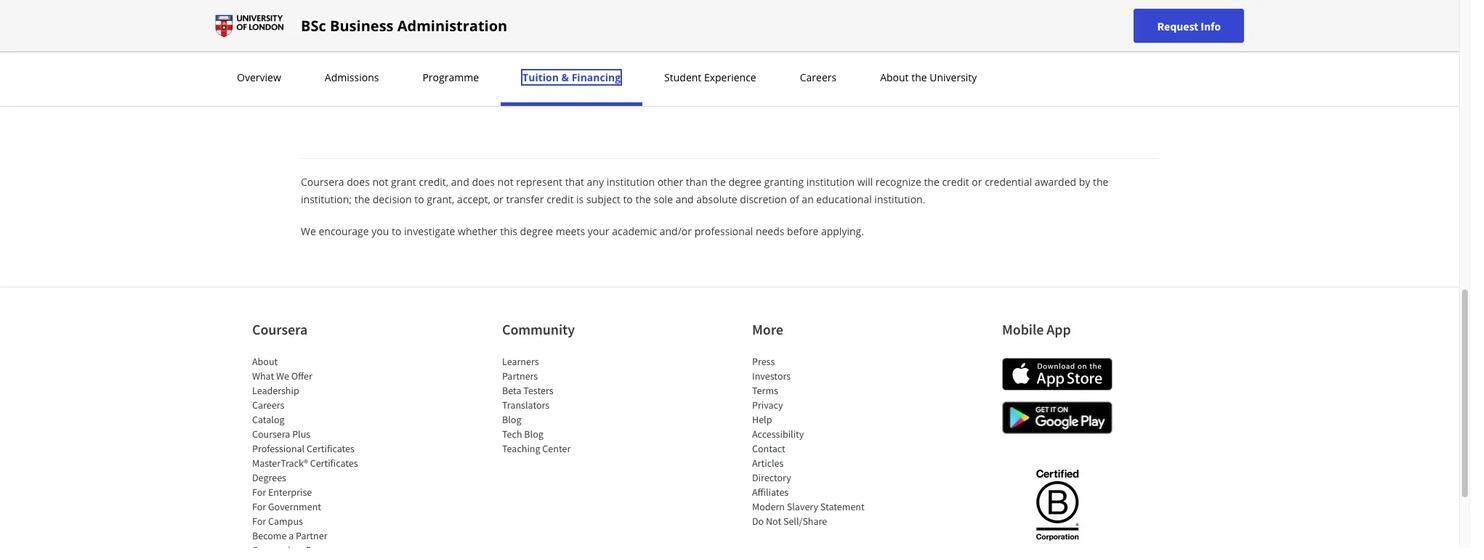 Task type: describe. For each thing, give the bounding box(es) containing it.
offer
[[291, 370, 312, 383]]

is inside coursera does not grant credit, and does not represent that any institution other than the degree granting institution will recognize the credit or credential awarded by the institution; the decision to grant, accept, or transfer credit is subject to the sole and absolute discretion of an educational institution.
[[576, 193, 584, 206]]

become a partner link
[[252, 530, 327, 543]]

overview
[[237, 71, 281, 84]]

degrees
[[252, 472, 286, 485]]

affiliates
[[752, 486, 789, 499]]

coursera for coursera
[[252, 321, 308, 339]]

and up accept,
[[451, 175, 469, 189]]

about the university link
[[876, 71, 981, 84]]

annually
[[560, 64, 601, 78]]

london
[[796, 64, 833, 78]]

community
[[502, 321, 575, 339]]

careers inside about what we offer leadership careers catalog coursera plus professional certificates mastertrack® certificates degrees for enterprise for government for campus become a partner
[[252, 399, 284, 412]]

programme link
[[418, 71, 483, 84]]

the right student
[[716, 64, 732, 78]]

app
[[1047, 321, 1071, 339]]

university of london image
[[215, 14, 284, 37]]

teaching center link
[[502, 443, 571, 456]]

funding
[[286, 81, 324, 95]]

represent
[[516, 175, 563, 189]]

list for community
[[502, 355, 626, 456]]

by
[[1079, 175, 1090, 189]]

sources
[[334, 64, 371, 78]]

programme
[[423, 71, 479, 84]]

page
[[380, 81, 403, 95]]

of up "page"
[[374, 64, 383, 78]]

teaching
[[502, 443, 540, 456]]

potential
[[289, 64, 332, 78]]

about for about the university
[[880, 71, 909, 84]]

1 horizontal spatial careers
[[800, 71, 837, 84]]

grant,
[[427, 193, 455, 206]]

information
[[215, 64, 272, 78]]

coursera inside about what we offer leadership careers catalog coursera plus professional certificates mastertrack® certificates degrees for enterprise for government for campus become a partner
[[252, 428, 290, 441]]

this
[[500, 225, 517, 238]]

awarded
[[1035, 175, 1076, 189]]

the right recognize
[[924, 175, 940, 189]]

scholarships
[[446, 64, 505, 78]]

financial
[[215, 13, 316, 47]]

for government link
[[252, 501, 321, 514]]

tuition
[[523, 71, 559, 84]]

catalog
[[252, 414, 285, 427]]

about link
[[252, 355, 278, 368]]

needs
[[756, 225, 785, 238]]

investors
[[752, 370, 791, 383]]

transfer
[[506, 193, 544, 206]]

1 on from the left
[[274, 64, 287, 78]]

1 vertical spatial careers link
[[252, 399, 284, 412]]

slavery
[[787, 501, 818, 514]]

for
[[405, 81, 419, 95]]

of inside coursera does not grant credit, and does not represent that any institution other than the degree granting institution will recognize the credit or credential awarded by the institution; the decision to grant, accept, or transfer credit is subject to the sole and absolute discretion of an educational institution.
[[790, 193, 799, 206]]

do not sell/share link
[[752, 515, 827, 528]]

1 does from the left
[[347, 175, 370, 189]]

not
[[766, 515, 781, 528]]

about what we offer leadership careers catalog coursera plus professional certificates mastertrack® certificates degrees for enterprise for government for campus become a partner
[[252, 355, 358, 543]]

what we offer link
[[252, 370, 312, 383]]

and/or
[[660, 225, 692, 238]]

discretion
[[740, 193, 787, 206]]

tech
[[502, 428, 522, 441]]

0 vertical spatial careers link
[[796, 71, 841, 84]]

beta
[[502, 384, 522, 398]]

modern
[[752, 501, 785, 514]]

administration
[[397, 16, 508, 35]]

website.
[[835, 64, 875, 78]]

1 vertical spatial your
[[588, 225, 609, 238]]

and up 'more'
[[425, 64, 443, 78]]

we encourage you to investigate whether this degree meets your academic and/or professional needs before applying.
[[301, 225, 864, 238]]

1 vertical spatial credit
[[547, 193, 574, 206]]

credit,
[[419, 175, 449, 189]]

0 vertical spatial blog
[[502, 414, 521, 427]]

tech blog link
[[502, 428, 544, 441]]

experience
[[704, 71, 756, 84]]

accept,
[[457, 193, 491, 206]]

financial aid
[[215, 13, 360, 47]]

other
[[657, 175, 683, 189]]

bsc business administration
[[301, 16, 508, 35]]

institution.
[[875, 193, 926, 206]]

the left decision
[[354, 193, 370, 206]]

press investors terms privacy help accessibility contact articles directory affiliates modern slavery statement do not sell/share
[[752, 355, 865, 528]]

aid
[[323, 13, 360, 47]]

beta testers link
[[502, 384, 554, 398]]

is inside information on potential sources of funding and scholarships is updated annually and where available on the university of london website. please see the
[[508, 64, 515, 78]]

become
[[252, 530, 287, 543]]

help link
[[752, 414, 772, 427]]

privacy link
[[752, 399, 783, 412]]

1 horizontal spatial we
[[301, 225, 316, 238]]

campus
[[268, 515, 303, 528]]

learners partners beta testers translators blog tech blog teaching center
[[502, 355, 571, 456]]

for campus link
[[252, 515, 303, 528]]

credential
[[985, 175, 1032, 189]]

tuition & financing link
[[518, 71, 625, 84]]

1 horizontal spatial credit
[[942, 175, 969, 189]]

mobile app
[[1002, 321, 1071, 339]]

terms link
[[752, 384, 778, 398]]

grant
[[391, 175, 416, 189]]

for enterprise link
[[252, 486, 312, 499]]

2 on from the left
[[701, 64, 713, 78]]



Task type: locate. For each thing, give the bounding box(es) containing it.
list containing learners
[[502, 355, 626, 456]]

2 list from the left
[[502, 355, 626, 456]]

funding your study page link
[[286, 81, 403, 95]]

about up what in the left of the page
[[252, 355, 278, 368]]

a
[[289, 530, 294, 543]]

degree
[[729, 175, 762, 189], [520, 225, 553, 238]]

for down degrees
[[252, 486, 266, 499]]

academic
[[612, 225, 657, 238]]

2 vertical spatial for
[[252, 515, 266, 528]]

1 vertical spatial careers
[[252, 399, 284, 412]]

government
[[268, 501, 321, 514]]

credit down that
[[547, 193, 574, 206]]

of left london
[[784, 64, 794, 78]]

sell/share
[[783, 515, 827, 528]]

for
[[252, 486, 266, 499], [252, 501, 266, 514], [252, 515, 266, 528]]

mastertrack® certificates link
[[252, 457, 358, 470]]

1 horizontal spatial degree
[[729, 175, 762, 189]]

1 horizontal spatial does
[[472, 175, 495, 189]]

coursera inside coursera does not grant credit, and does not represent that any institution other than the degree granting institution will recognize the credit or credential awarded by the institution; the decision to grant, accept, or transfer credit is subject to the sole and absolute discretion of an educational institution.
[[301, 175, 344, 189]]

download on the app store image
[[1002, 358, 1113, 391]]

coursera for coursera does not grant credit, and does not represent that any institution other than the degree granting institution will recognize the credit or credential awarded by the institution; the decision to grant, accept, or transfer credit is subject to the sole and absolute discretion of an educational institution.
[[301, 175, 344, 189]]

blog
[[502, 414, 521, 427], [524, 428, 544, 441]]

coursera
[[301, 175, 344, 189], [252, 321, 308, 339], [252, 428, 290, 441]]

1 vertical spatial certificates
[[310, 457, 358, 470]]

or right accept,
[[493, 193, 504, 206]]

university
[[734, 64, 782, 78], [930, 71, 977, 84]]

of left "an"
[[790, 193, 799, 206]]

for up become
[[252, 515, 266, 528]]

2 does from the left
[[472, 175, 495, 189]]

0 vertical spatial degree
[[729, 175, 762, 189]]

1 not from the left
[[372, 175, 388, 189]]

student experience link
[[660, 71, 761, 84]]

directory
[[752, 472, 791, 485]]

coursera up about 'link' on the left of the page
[[252, 321, 308, 339]]

testers
[[524, 384, 554, 398]]

terms
[[752, 384, 778, 398]]

of
[[374, 64, 383, 78], [784, 64, 794, 78], [790, 193, 799, 206]]

you
[[372, 225, 389, 238]]

funding your study page for more information.
[[286, 81, 509, 95]]

1 vertical spatial for
[[252, 501, 266, 514]]

partners
[[502, 370, 538, 383]]

1 for from the top
[[252, 486, 266, 499]]

1 vertical spatial or
[[493, 193, 504, 206]]

the left sole
[[636, 193, 651, 206]]

and down than
[[676, 193, 694, 206]]

3 list from the left
[[752, 355, 876, 529]]

an
[[802, 193, 814, 206]]

about the university
[[880, 71, 977, 84]]

degree right this
[[520, 225, 553, 238]]

we up leadership
[[276, 370, 289, 383]]

directory link
[[752, 472, 791, 485]]

0 horizontal spatial degree
[[520, 225, 553, 238]]

before
[[787, 225, 819, 238]]

help
[[752, 414, 772, 427]]

we left encourage
[[301, 225, 316, 238]]

blog up tech
[[502, 414, 521, 427]]

0 horizontal spatial careers
[[252, 399, 284, 412]]

affiliates link
[[752, 486, 789, 499]]

any
[[587, 175, 604, 189]]

plus
[[292, 428, 310, 441]]

0 horizontal spatial your
[[327, 81, 348, 95]]

coursera plus link
[[252, 428, 310, 441]]

not up transfer
[[498, 175, 514, 189]]

1 institution from the left
[[607, 175, 655, 189]]

0 horizontal spatial careers link
[[252, 399, 284, 412]]

we inside about what we offer leadership careers catalog coursera plus professional certificates mastertrack® certificates degrees for enterprise for government for campus become a partner
[[276, 370, 289, 383]]

0 vertical spatial or
[[972, 175, 982, 189]]

1 horizontal spatial is
[[576, 193, 584, 206]]

investigate
[[404, 225, 455, 238]]

0 horizontal spatial credit
[[547, 193, 574, 206]]

sole
[[654, 193, 673, 206]]

blog up teaching center link
[[524, 428, 544, 441]]

funding
[[386, 64, 423, 78]]

get it on google play image
[[1002, 402, 1113, 435]]

list for coursera
[[252, 355, 376, 549]]

mobile
[[1002, 321, 1044, 339]]

on right available
[[701, 64, 713, 78]]

about right website.
[[880, 71, 909, 84]]

tuition & financing
[[523, 71, 621, 84]]

overview link
[[233, 71, 285, 84]]

1 vertical spatial coursera
[[252, 321, 308, 339]]

your right meets
[[588, 225, 609, 238]]

2 vertical spatial coursera
[[252, 428, 290, 441]]

0 horizontal spatial not
[[372, 175, 388, 189]]

leadership
[[252, 384, 299, 398]]

to
[[415, 193, 424, 206], [623, 193, 633, 206], [392, 225, 402, 238]]

degree up discretion
[[729, 175, 762, 189]]

0 horizontal spatial on
[[274, 64, 287, 78]]

info
[[1201, 19, 1221, 33]]

more
[[752, 321, 783, 339]]

1 vertical spatial is
[[576, 193, 584, 206]]

business
[[330, 16, 394, 35]]

than
[[686, 175, 708, 189]]

1 horizontal spatial or
[[972, 175, 982, 189]]

1 vertical spatial blog
[[524, 428, 544, 441]]

the up absolute
[[710, 175, 726, 189]]

credit left the credential
[[942, 175, 969, 189]]

the
[[716, 64, 732, 78], [912, 71, 927, 84], [267, 81, 283, 95], [710, 175, 726, 189], [924, 175, 940, 189], [1093, 175, 1109, 189], [354, 193, 370, 206], [636, 193, 651, 206]]

information.
[[450, 81, 509, 95]]

the right by
[[1093, 175, 1109, 189]]

certificates up mastertrack® certificates link
[[307, 443, 355, 456]]

applying.
[[821, 225, 864, 238]]

1 vertical spatial degree
[[520, 225, 553, 238]]

0 vertical spatial we
[[301, 225, 316, 238]]

contact
[[752, 443, 785, 456]]

degree inside coursera does not grant credit, and does not represent that any institution other than the degree granting institution will recognize the credit or credential awarded by the institution; the decision to grant, accept, or transfer credit is subject to the sole and absolute discretion of an educational institution.
[[729, 175, 762, 189]]

to right "subject"
[[623, 193, 633, 206]]

0 horizontal spatial or
[[493, 193, 504, 206]]

0 vertical spatial credit
[[942, 175, 969, 189]]

the right website.
[[912, 71, 927, 84]]

certificates
[[307, 443, 355, 456], [310, 457, 358, 470]]

institution up educational
[[807, 175, 855, 189]]

or left the credential
[[972, 175, 982, 189]]

to left "grant,"
[[415, 193, 424, 206]]

will
[[857, 175, 873, 189]]

2 horizontal spatial list
[[752, 355, 876, 529]]

accessibility
[[752, 428, 804, 441]]

university inside information on potential sources of funding and scholarships is updated annually and where available on the university of london website. please see the
[[734, 64, 782, 78]]

0 horizontal spatial to
[[392, 225, 402, 238]]

0 vertical spatial careers
[[800, 71, 837, 84]]

is down that
[[576, 193, 584, 206]]

0 vertical spatial your
[[327, 81, 348, 95]]

1 horizontal spatial not
[[498, 175, 514, 189]]

1 list from the left
[[252, 355, 376, 549]]

mastertrack®
[[252, 457, 308, 470]]

institution;
[[301, 193, 352, 206]]

list for more
[[752, 355, 876, 529]]

list containing press
[[752, 355, 876, 529]]

0 horizontal spatial list
[[252, 355, 376, 549]]

1 horizontal spatial about
[[880, 71, 909, 84]]

the right 'see'
[[267, 81, 283, 95]]

absolute
[[696, 193, 737, 206]]

list item
[[252, 544, 376, 549]]

partners link
[[502, 370, 538, 383]]

learners
[[502, 355, 539, 368]]

professional certificates link
[[252, 443, 355, 456]]

0 vertical spatial coursera
[[301, 175, 344, 189]]

is left updated
[[508, 64, 515, 78]]

0 vertical spatial for
[[252, 486, 266, 499]]

3 for from the top
[[252, 515, 266, 528]]

about
[[880, 71, 909, 84], [252, 355, 278, 368]]

meets
[[556, 225, 585, 238]]

logo of certified b corporation image
[[1027, 462, 1087, 549]]

investors link
[[752, 370, 791, 383]]

not
[[372, 175, 388, 189], [498, 175, 514, 189]]

1 horizontal spatial university
[[930, 71, 977, 84]]

1 vertical spatial we
[[276, 370, 289, 383]]

2 not from the left
[[498, 175, 514, 189]]

1 horizontal spatial your
[[588, 225, 609, 238]]

0 horizontal spatial is
[[508, 64, 515, 78]]

accessibility link
[[752, 428, 804, 441]]

what
[[252, 370, 274, 383]]

1 horizontal spatial to
[[415, 193, 424, 206]]

0 vertical spatial is
[[508, 64, 515, 78]]

granting
[[764, 175, 804, 189]]

updated
[[518, 64, 558, 78]]

1 horizontal spatial on
[[701, 64, 713, 78]]

2 for from the top
[[252, 501, 266, 514]]

0 horizontal spatial university
[[734, 64, 782, 78]]

institution up "subject"
[[607, 175, 655, 189]]

catalog link
[[252, 414, 285, 427]]

0 horizontal spatial institution
[[607, 175, 655, 189]]

to right you
[[392, 225, 402, 238]]

about for about what we offer leadership careers catalog coursera plus professional certificates mastertrack® certificates degrees for enterprise for government for campus become a partner
[[252, 355, 278, 368]]

on up funding
[[274, 64, 287, 78]]

study
[[351, 81, 377, 95]]

bsc
[[301, 16, 326, 35]]

1 horizontal spatial careers link
[[796, 71, 841, 84]]

certificates down professional certificates link at left
[[310, 457, 358, 470]]

2 horizontal spatial to
[[623, 193, 633, 206]]

coursera down catalog link
[[252, 428, 290, 441]]

for up for campus link
[[252, 501, 266, 514]]

1 vertical spatial about
[[252, 355, 278, 368]]

coursera up institution;
[[301, 175, 344, 189]]

list containing about
[[252, 355, 376, 549]]

student
[[664, 71, 702, 84]]

0 vertical spatial about
[[880, 71, 909, 84]]

1 horizontal spatial institution
[[807, 175, 855, 189]]

0 vertical spatial certificates
[[307, 443, 355, 456]]

1 horizontal spatial list
[[502, 355, 626, 456]]

credit
[[942, 175, 969, 189], [547, 193, 574, 206]]

and left where
[[603, 64, 622, 78]]

admissions
[[325, 71, 379, 84]]

encourage
[[319, 225, 369, 238]]

statement
[[820, 501, 865, 514]]

available
[[657, 64, 698, 78]]

your down the sources
[[327, 81, 348, 95]]

your
[[327, 81, 348, 95], [588, 225, 609, 238]]

2 institution from the left
[[807, 175, 855, 189]]

coursera does not grant credit, and does not represent that any institution other than the degree granting institution will recognize the credit or credential awarded by the institution; the decision to grant, accept, or transfer credit is subject to the sole and absolute discretion of an educational institution.
[[301, 175, 1109, 206]]

recognize
[[876, 175, 921, 189]]

list
[[252, 355, 376, 549], [502, 355, 626, 456], [752, 355, 876, 529]]

professional
[[252, 443, 305, 456]]

about inside about what we offer leadership careers catalog coursera plus professional certificates mastertrack® certificates degrees for enterprise for government for campus become a partner
[[252, 355, 278, 368]]

0 horizontal spatial we
[[276, 370, 289, 383]]

whether
[[458, 225, 498, 238]]

request
[[1157, 19, 1199, 33]]

not up decision
[[372, 175, 388, 189]]

does up institution;
[[347, 175, 370, 189]]

translators
[[502, 399, 550, 412]]

see
[[248, 81, 265, 95]]

0 horizontal spatial blog
[[502, 414, 521, 427]]

0 horizontal spatial about
[[252, 355, 278, 368]]

1 horizontal spatial blog
[[524, 428, 544, 441]]

0 horizontal spatial does
[[347, 175, 370, 189]]

modern slavery statement link
[[752, 501, 865, 514]]

learners link
[[502, 355, 539, 368]]

student experience
[[664, 71, 756, 84]]

translators link
[[502, 399, 550, 412]]

does up accept,
[[472, 175, 495, 189]]



Task type: vqa. For each thing, say whether or not it's contained in the screenshot.
Better Business Writing in English Link
no



